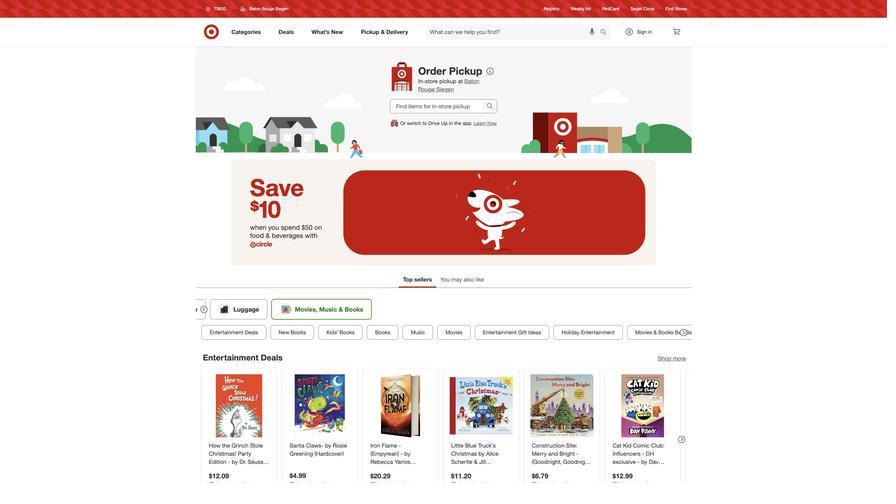 Task type: describe. For each thing, give the bounding box(es) containing it.
(empyrean)
[[370, 450, 399, 457]]

jill
[[479, 458, 486, 465]]

pilkey
[[612, 466, 627, 473]]

iron flame - (empyrean) - by rebecca yarros (hardcover)
[[370, 442, 410, 473]]

in inside sign in link
[[648, 29, 652, 35]]

0 horizontal spatial pickup
[[361, 28, 379, 35]]

kids' books button
[[318, 325, 363, 340]]

how the grinch stole christmas! party edition - by dr. seuss (hardcover)
[[209, 442, 263, 473]]

what's new
[[312, 28, 343, 35]]

rinker
[[569, 474, 585, 481]]

may
[[451, 276, 462, 283]]

rouge inside 'dropdown button'
[[262, 6, 274, 11]]

claws-
[[306, 442, 323, 449]]

sets
[[686, 329, 696, 336]]

pickup & delivery link
[[355, 24, 417, 40]]

(hardcover) inside iron flame - (empyrean) - by rebecca yarros (hardcover)
[[370, 466, 400, 473]]

with
[[305, 231, 317, 239]]

to
[[423, 120, 427, 126]]

weekly
[[571, 6, 584, 11]]

registry
[[544, 6, 560, 11]]

kids'
[[326, 329, 338, 336]]

how the grinch stole christmas! party edition - by dr. seuss (hardcover) link
[[209, 441, 269, 473]]

greening
[[290, 450, 313, 457]]

when
[[250, 223, 266, 231]]

movies for movies
[[445, 329, 462, 336]]

truck's
[[478, 442, 496, 449]]

beverages
[[272, 231, 303, 239]]

& up the kids' books
[[338, 305, 343, 313]]

(hardcover) inside construction site: merry and bright - (goodnight, goodnight construction site) by sherri duskey rinker (hardcover)
[[532, 482, 561, 483]]

ad
[[586, 6, 591, 11]]

by inside iron flame - (empyrean) - by rebecca yarros (hardcover)
[[404, 450, 410, 457]]

70820 button
[[201, 2, 233, 15]]

by inside how the grinch stole christmas! party edition - by dr. seuss (hardcover)
[[232, 458, 238, 465]]

mcelmurry
[[451, 466, 478, 473]]

dav
[[649, 458, 658, 465]]

santa
[[290, 442, 304, 449]]

how
[[209, 442, 220, 449]]

club:
[[651, 442, 664, 449]]

sign in
[[637, 29, 652, 35]]

& inside the when you spend $50 on food & beverages with circle
[[266, 231, 270, 239]]

learn how button
[[474, 120, 497, 127]]

iron
[[370, 442, 380, 449]]

new inside button
[[278, 329, 289, 336]]

entertainment inside holiday entertainment button
[[581, 329, 614, 336]]

stole
[[250, 442, 263, 449]]

What can we help you find? suggestions appear below search field
[[426, 24, 602, 40]]

duskey
[[548, 474, 567, 481]]

weekly ad link
[[571, 6, 591, 12]]

stores
[[675, 6, 687, 11]]

blue
[[465, 442, 476, 449]]

$12.99
[[612, 471, 633, 480]]

movies & books box sets button
[[627, 325, 705, 340]]

spend
[[281, 223, 300, 231]]

by inside santa claws- by rosie greening (hardcover)
[[325, 442, 331, 449]]

- right exclusive
[[637, 458, 639, 465]]

comic
[[633, 442, 649, 449]]

at
[[458, 78, 463, 85]]

shop
[[658, 355, 671, 362]]

yarros
[[394, 458, 410, 465]]

how
[[488, 120, 497, 126]]

sign
[[637, 29, 647, 35]]

0 horizontal spatial in
[[449, 120, 453, 126]]

luggage button
[[210, 299, 267, 319]]

kids' books
[[326, 329, 354, 336]]

holiday entertainment
[[562, 329, 614, 336]]

shop more
[[658, 355, 686, 362]]

& left the delivery
[[381, 28, 385, 35]]

sellers
[[414, 276, 432, 283]]

- inside construction site: merry and bright - (goodnight, goodnight construction site) by sherri duskey rinker (hardcover)
[[576, 450, 578, 457]]

(hardcover) inside santa claws- by rosie greening (hardcover)
[[314, 450, 344, 457]]

entertainment gift ideas button
[[475, 325, 549, 340]]

box
[[675, 329, 684, 336]]

iron flame - (empyrean) - by rebecca yarros (hardcover) link
[[370, 441, 430, 473]]

entertainment inside entertainment gift ideas button
[[483, 329, 516, 336]]

categories link
[[225, 24, 270, 40]]

iron flame - (empyrean) - by rebecca yarros (hardcover) image
[[369, 374, 432, 437]]

or
[[400, 120, 406, 126]]

you
[[440, 276, 450, 283]]

music inside music button
[[411, 329, 425, 336]]

(hardcover) inside the 'cat kid comic club: influencers - dh exclusive - by dav pilkey (hardcover)'
[[629, 466, 658, 473]]

by inside little blue truck's christmas by alice schertle & jill mcelmurry (hardcover)
[[478, 450, 484, 457]]

alice
[[486, 450, 498, 457]]

grinch
[[231, 442, 248, 449]]

0 vertical spatial the
[[454, 120, 461, 126]]

schertle
[[451, 458, 472, 465]]

party
[[238, 450, 251, 457]]

- up yarros
[[400, 450, 403, 457]]

target circle link
[[631, 6, 654, 12]]

santa claws- by rosie greening (hardcover) link
[[290, 441, 350, 458]]

1 vertical spatial baton rouge siegen
[[418, 78, 479, 93]]

circle
[[256, 240, 272, 248]]

1 horizontal spatial new
[[331, 28, 343, 35]]

how the grinch stole christmas! party edition - by dr. seuss (hardcover) image
[[207, 374, 270, 437]]

kid
[[623, 442, 631, 449]]

and
[[548, 450, 558, 457]]

redcard
[[602, 6, 619, 11]]

little blue truck's christmas by alice schertle & jill mcelmurry (hardcover) link
[[451, 441, 511, 473]]

order
[[418, 64, 446, 77]]

target
[[631, 6, 642, 11]]

2 vertical spatial deals
[[261, 352, 282, 362]]

deals link
[[273, 24, 303, 40]]

dr.
[[239, 458, 246, 465]]

switch
[[407, 120, 421, 126]]

books left box
[[658, 329, 673, 336]]

or switch to drive up in the app. learn how
[[400, 120, 497, 126]]



Task type: vqa. For each thing, say whether or not it's contained in the screenshot.
Merry
yes



Task type: locate. For each thing, give the bounding box(es) containing it.
the up christmas! at the left of page
[[222, 442, 230, 449]]

deals down luggage
[[245, 329, 258, 336]]

-
[[399, 442, 401, 449], [400, 450, 403, 457], [576, 450, 578, 457], [642, 450, 644, 457], [228, 458, 230, 465], [637, 458, 639, 465]]

0 vertical spatial pickup
[[361, 28, 379, 35]]

(hardcover) down dav
[[629, 466, 658, 473]]

1 horizontal spatial movies
[[635, 329, 652, 336]]

0 vertical spatial baton rouge siegen
[[249, 6, 289, 11]]

2 movies from the left
[[635, 329, 652, 336]]

0 vertical spatial new
[[331, 28, 343, 35]]

in right up
[[449, 120, 453, 126]]

pickup
[[361, 28, 379, 35], [449, 64, 482, 77]]

1 vertical spatial siegen
[[436, 86, 454, 93]]

exclusive
[[612, 458, 636, 465]]

deals
[[279, 28, 294, 35], [245, 329, 258, 336], [261, 352, 282, 362]]

pickup left the delivery
[[361, 28, 379, 35]]

1 horizontal spatial in
[[648, 29, 652, 35]]

by up jill
[[478, 450, 484, 457]]

rosie
[[333, 442, 347, 449]]

christmas!
[[209, 450, 236, 457]]

rouge inside baton rouge siegen
[[418, 86, 435, 93]]

order pickup
[[418, 64, 482, 77]]

what's
[[312, 28, 330, 35]]

& left box
[[653, 329, 657, 336]]

on
[[314, 223, 322, 231]]

baton rouge siegen inside 'dropdown button'
[[249, 6, 289, 11]]

in right sign
[[648, 29, 652, 35]]

- up 'goodnight'
[[576, 450, 578, 457]]

1 movies from the left
[[445, 329, 462, 336]]

luggage
[[233, 305, 259, 313]]

(hardcover) down edition
[[209, 466, 238, 473]]

construction up and
[[532, 442, 564, 449]]

&
[[381, 28, 385, 35], [266, 231, 270, 239], [338, 305, 343, 313], [653, 329, 657, 336], [474, 458, 477, 465]]

1 vertical spatial baton
[[464, 78, 479, 85]]

baton rouge siegen button
[[236, 2, 293, 15]]

1 vertical spatial the
[[222, 442, 230, 449]]

entertainment deals down luggage button
[[209, 329, 258, 336]]

books down "movies,"
[[291, 329, 306, 336]]

construction site: merry and bright - (goodnight, goodnight construction site) by  sherri duskey rinker (hardcover) image
[[530, 374, 593, 437]]

0 horizontal spatial new
[[278, 329, 289, 336]]

& up the circle
[[266, 231, 270, 239]]

music right "movies,"
[[319, 305, 337, 313]]

baton rouge siegen up deals link on the left of the page
[[249, 6, 289, 11]]

little blue truck's christmas by alice schertle & jill mcelmurry (hardcover) image
[[450, 374, 513, 437], [450, 374, 513, 437]]

0 vertical spatial entertainment deals
[[209, 329, 258, 336]]

you
[[268, 223, 279, 231]]

& left jill
[[474, 458, 477, 465]]

deals down new books
[[261, 352, 282, 362]]

1 vertical spatial deals
[[245, 329, 258, 336]]

cat kid comic club: influencers - dh exclusive - by dav pilkey (hardcover) image
[[611, 374, 674, 437]]

baton inside 'dropdown button'
[[249, 6, 261, 11]]

top sellers link
[[399, 273, 436, 287]]

categories
[[231, 28, 261, 35]]

santa claws- by rosie greening (hardcover) image
[[288, 374, 351, 437], [288, 374, 351, 437]]

books button
[[367, 325, 398, 340]]

Find items for in-store pickup search field
[[390, 99, 483, 113]]

1 horizontal spatial baton
[[464, 78, 479, 85]]

entertainment down entertainment deals button
[[203, 352, 258, 362]]

0 vertical spatial in
[[648, 29, 652, 35]]

siegen inside baton rouge siegen
[[436, 86, 454, 93]]

merry
[[532, 450, 547, 457]]

up
[[441, 120, 448, 126]]

the left app.
[[454, 120, 461, 126]]

store
[[425, 78, 438, 85]]

1 vertical spatial rouge
[[418, 86, 435, 93]]

bright
[[559, 450, 575, 457]]

home
[[180, 305, 197, 313]]

1 horizontal spatial baton rouge siegen
[[418, 78, 479, 93]]

siegen down pickup
[[436, 86, 454, 93]]

movies, music & books button
[[271, 299, 371, 319]]

$50
[[302, 223, 313, 231]]

baton
[[249, 6, 261, 11], [464, 78, 479, 85]]

cat kid comic club: influencers - dh exclusive - by dav pilkey (hardcover)
[[612, 442, 664, 473]]

search button
[[597, 24, 614, 41]]

1 vertical spatial construction
[[532, 466, 564, 473]]

holiday
[[562, 329, 579, 336]]

(hardcover) down rebecca
[[370, 466, 400, 473]]

by left dr.
[[232, 458, 238, 465]]

baton right at
[[464, 78, 479, 85]]

1 horizontal spatial music
[[411, 329, 425, 336]]

books left music button
[[375, 329, 390, 336]]

you may also like
[[440, 276, 484, 283]]

1 horizontal spatial siegen
[[436, 86, 454, 93]]

1 construction from the top
[[532, 442, 564, 449]]

0 horizontal spatial siegen
[[275, 6, 289, 11]]

site)
[[566, 466, 577, 473]]

(hardcover) inside little blue truck's christmas by alice schertle & jill mcelmurry (hardcover)
[[480, 466, 509, 473]]

target circle
[[631, 6, 654, 11]]

1 vertical spatial pickup
[[449, 64, 482, 77]]

in-
[[418, 78, 425, 85]]

deals down baton rouge siegen 'dropdown button'
[[279, 28, 294, 35]]

music inside movies, music & books button
[[319, 305, 337, 313]]

0 vertical spatial deals
[[279, 28, 294, 35]]

- down christmas! at the left of page
[[228, 458, 230, 465]]

entertainment deals down entertainment deals button
[[203, 352, 282, 362]]

siegen inside baton rouge siegen 'dropdown button'
[[275, 6, 289, 11]]

cat kid comic club: influencers - dh exclusive - by dav pilkey (hardcover) link
[[612, 441, 673, 473]]

by up rinker
[[579, 466, 585, 473]]

construction down (goodnight,
[[532, 466, 564, 473]]

(hardcover) inside how the grinch stole christmas! party edition - by dr. seuss (hardcover)
[[209, 466, 238, 473]]

movies button
[[437, 325, 470, 340]]

shop more button
[[658, 354, 686, 362]]

(goodnight,
[[532, 458, 561, 465]]

music right books button at the bottom left of the page
[[411, 329, 425, 336]]

0 horizontal spatial the
[[222, 442, 230, 449]]

movies & books box sets
[[635, 329, 696, 336]]

(hardcover) down jill
[[480, 466, 509, 473]]

siegen up deals link on the left of the page
[[275, 6, 289, 11]]

cat
[[612, 442, 621, 449]]

movies
[[445, 329, 462, 336], [635, 329, 652, 336]]

music
[[319, 305, 337, 313], [411, 329, 425, 336]]

rouge
[[262, 6, 274, 11], [418, 86, 435, 93]]

by left dav
[[641, 458, 647, 465]]

0 vertical spatial siegen
[[275, 6, 289, 11]]

movies inside button
[[445, 329, 462, 336]]

books up kids' books button
[[344, 305, 363, 313]]

$20.29
[[370, 471, 390, 480]]

(hardcover) down sherri
[[532, 482, 561, 483]]

pickup up at
[[449, 64, 482, 77]]

delivery
[[386, 28, 408, 35]]

construction site: merry and bright - (goodnight, goodnight construction site) by sherri duskey rinker (hardcover) link
[[532, 441, 592, 483]]

in
[[648, 29, 652, 35], [449, 120, 453, 126]]

movies, music & books
[[295, 305, 363, 313]]

app.
[[463, 120, 472, 126]]

gift
[[518, 329, 527, 336]]

entertainment left gift
[[483, 329, 516, 336]]

pickup
[[439, 78, 456, 85]]

1 horizontal spatial pickup
[[449, 64, 482, 77]]

the inside how the grinch stole christmas! party edition - by dr. seuss (hardcover)
[[222, 442, 230, 449]]

music button
[[403, 325, 433, 340]]

baton rouge siegen down order pickup
[[418, 78, 479, 93]]

- inside how the grinch stole christmas! party edition - by dr. seuss (hardcover)
[[228, 458, 230, 465]]

by inside the 'cat kid comic club: influencers - dh exclusive - by dav pilkey (hardcover)'
[[641, 458, 647, 465]]

rebecca
[[370, 458, 393, 465]]

by
[[325, 442, 331, 449], [404, 450, 410, 457], [478, 450, 484, 457], [232, 458, 238, 465], [641, 458, 647, 465], [579, 466, 585, 473]]

0 horizontal spatial rouge
[[262, 6, 274, 11]]

also
[[464, 276, 474, 283]]

entertainment down luggage button
[[209, 329, 243, 336]]

entertainment deals inside button
[[209, 329, 258, 336]]

in-store pickup at
[[418, 78, 464, 85]]

new books button
[[270, 325, 314, 340]]

baton inside baton rouge siegen
[[464, 78, 479, 85]]

rouge up deals link on the left of the page
[[262, 6, 274, 11]]

1 vertical spatial entertainment deals
[[203, 352, 282, 362]]

new books
[[278, 329, 306, 336]]

(hardcover) down rosie
[[314, 450, 344, 457]]

by up yarros
[[404, 450, 410, 457]]

& inside little blue truck's christmas by alice schertle & jill mcelmurry (hardcover)
[[474, 458, 477, 465]]

by left rosie
[[325, 442, 331, 449]]

movies inside button
[[635, 329, 652, 336]]

seuss
[[248, 458, 263, 465]]

1 vertical spatial in
[[449, 120, 453, 126]]

1 vertical spatial new
[[278, 329, 289, 336]]

movies for movies & books box sets
[[635, 329, 652, 336]]

rouge down in-
[[418, 86, 435, 93]]

0 horizontal spatial baton rouge siegen
[[249, 6, 289, 11]]

you may also like link
[[436, 273, 488, 287]]

baton up categories link
[[249, 6, 261, 11]]

by inside construction site: merry and bright - (goodnight, goodnight construction site) by sherri duskey rinker (hardcover)
[[579, 466, 585, 473]]

1 horizontal spatial rouge
[[418, 86, 435, 93]]

books right kids'
[[339, 329, 354, 336]]

ideas
[[528, 329, 541, 336]]

santa claws- by rosie greening (hardcover)
[[290, 442, 347, 457]]

0 vertical spatial music
[[319, 305, 337, 313]]

0 horizontal spatial movies
[[445, 329, 462, 336]]

influencers
[[612, 450, 640, 457]]

$12.09
[[209, 471, 229, 480]]

search
[[597, 29, 614, 36]]

more
[[673, 355, 686, 362]]

- left "dh"
[[642, 450, 644, 457]]

dh
[[646, 450, 654, 457]]

0 vertical spatial construction
[[532, 442, 564, 449]]

what's new link
[[306, 24, 352, 40]]

christmas
[[451, 450, 477, 457]]

little
[[451, 442, 463, 449]]

- right flame
[[399, 442, 401, 449]]

0 horizontal spatial music
[[319, 305, 337, 313]]

0 horizontal spatial baton
[[249, 6, 261, 11]]

1 horizontal spatial the
[[454, 120, 461, 126]]

2 construction from the top
[[532, 466, 564, 473]]

edition
[[209, 458, 226, 465]]

deals inside entertainment deals button
[[245, 329, 258, 336]]

1 vertical spatial music
[[411, 329, 425, 336]]

home button
[[157, 299, 206, 319]]

0 vertical spatial baton
[[249, 6, 261, 11]]

entertainment inside entertainment deals button
[[209, 329, 243, 336]]

pickup & delivery
[[361, 28, 408, 35]]

construction site: merry and bright - (goodnight, goodnight construction site) by sherri duskey rinker (hardcover)
[[532, 442, 590, 483]]

deals inside deals link
[[279, 28, 294, 35]]

when you spend $50 on food & beverages with circle
[[250, 223, 322, 248]]

0 vertical spatial rouge
[[262, 6, 274, 11]]

entertainment right holiday
[[581, 329, 614, 336]]



